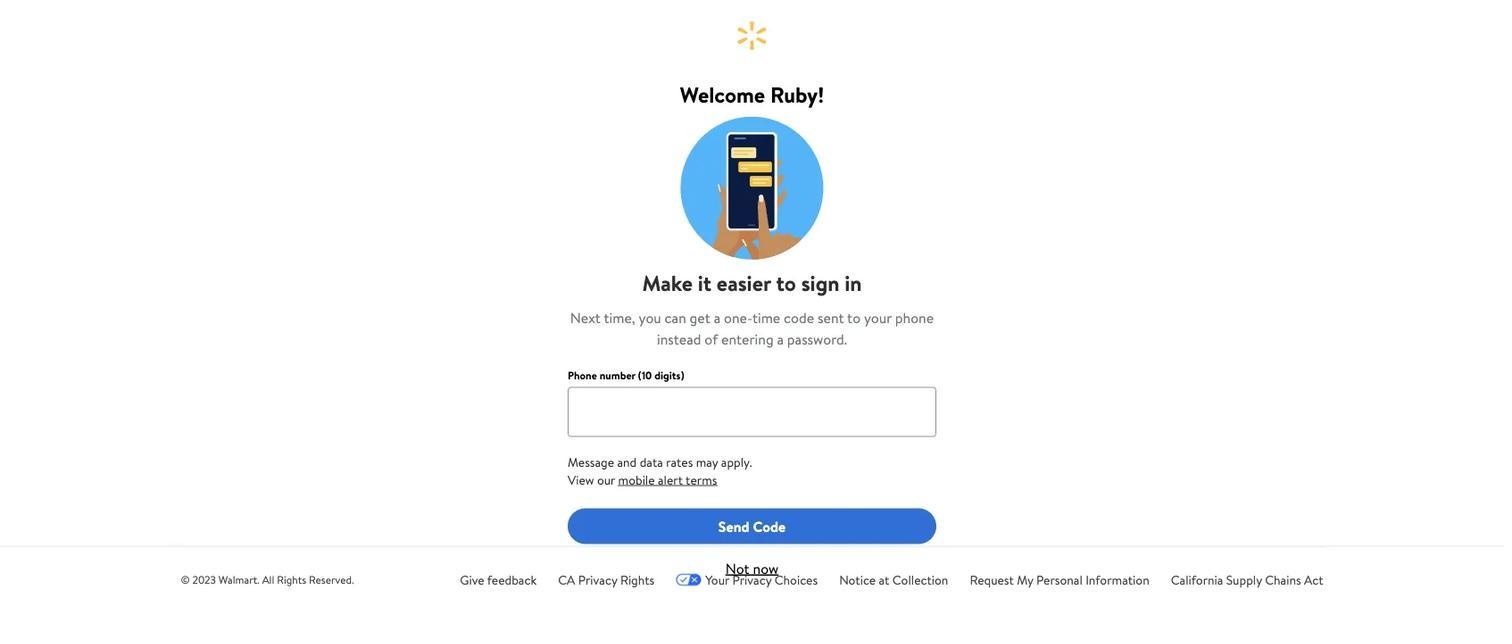 Task type: describe. For each thing, give the bounding box(es) containing it.
may
[[696, 453, 718, 471]]

our
[[597, 471, 615, 489]]

walmart.
[[219, 572, 260, 587]]

not
[[726, 559, 750, 578]]

entering
[[722, 329, 774, 349]]

personal
[[1037, 571, 1083, 588]]

2023
[[192, 572, 216, 587]]

next time, you can get a one-time code sent to your phone instead of entering a password.
[[570, 308, 934, 349]]

request my personal information link
[[970, 571, 1150, 588]]

collection
[[893, 571, 949, 588]]

in
[[845, 268, 862, 298]]

california supply chains act
[[1171, 571, 1324, 588]]

california
[[1171, 571, 1224, 588]]

0 horizontal spatial a
[[714, 308, 721, 327]]

1 horizontal spatial a
[[777, 329, 784, 349]]

send
[[719, 516, 750, 536]]

not now
[[726, 559, 779, 578]]

of
[[705, 329, 718, 349]]

california supply chains act link
[[1171, 571, 1324, 588]]

©
[[181, 572, 190, 587]]

terms
[[686, 471, 717, 489]]

it
[[698, 268, 712, 298]]

walmart logo with link to homepage. image
[[738, 21, 767, 50]]

notice at collection link
[[840, 571, 949, 588]]

notice at collection
[[840, 571, 949, 588]]

supply
[[1227, 571, 1262, 588]]

information
[[1086, 571, 1150, 588]]

request my personal information
[[970, 571, 1150, 588]]

apply.
[[721, 453, 752, 471]]

notice
[[840, 571, 876, 588]]

sent
[[818, 308, 844, 327]]

ca
[[558, 571, 575, 588]]

welcome
[[680, 80, 765, 109]]

request
[[970, 571, 1014, 588]]

at
[[879, 571, 890, 588]]

to inside next time, you can get a one-time code sent to your phone instead of entering a password.
[[847, 308, 861, 327]]

0 horizontal spatial rights
[[277, 572, 306, 587]]

message
[[568, 453, 614, 471]]

act
[[1305, 571, 1324, 588]]

digits)
[[655, 368, 685, 383]]

0 horizontal spatial to
[[776, 268, 796, 298]]

message and data rates may apply. view our mobile alert terms send code
[[568, 453, 786, 536]]

password.
[[787, 329, 847, 349]]

ca privacy rights
[[558, 571, 655, 588]]

your
[[864, 308, 892, 327]]

rates
[[666, 453, 693, 471]]

decorative image image
[[680, 117, 824, 260]]

and
[[617, 453, 637, 471]]



Task type: vqa. For each thing, say whether or not it's contained in the screenshot.
©
yes



Task type: locate. For each thing, give the bounding box(es) containing it.
to left sign
[[776, 268, 796, 298]]

your
[[706, 571, 730, 588]]

mobile
[[618, 471, 655, 489]]

my
[[1017, 571, 1034, 588]]

now
[[753, 559, 779, 578]]

to
[[776, 268, 796, 298], [847, 308, 861, 327]]

make it easier to sign in
[[642, 268, 862, 298]]

ruby!
[[771, 80, 824, 109]]

time,
[[604, 308, 636, 327]]

1 horizontal spatial rights
[[621, 571, 655, 588]]

0 vertical spatial to
[[776, 268, 796, 298]]

phone number (10 digits)
[[568, 368, 685, 383]]

0 vertical spatial a
[[714, 308, 721, 327]]

all
[[262, 572, 274, 587]]

get
[[690, 308, 711, 327]]

to right sent
[[847, 308, 861, 327]]

easier
[[717, 268, 771, 298]]

not now link
[[726, 559, 779, 585]]

privacy for ca
[[578, 571, 618, 588]]

1 vertical spatial to
[[847, 308, 861, 327]]

number
[[600, 368, 636, 383]]

1 vertical spatial a
[[777, 329, 784, 349]]

1 horizontal spatial privacy
[[733, 571, 772, 588]]

1 privacy from the left
[[578, 571, 618, 588]]

you
[[639, 308, 661, 327]]

2 privacy from the left
[[733, 571, 772, 588]]

give feedback
[[460, 571, 537, 588]]

next
[[570, 308, 601, 327]]

view
[[568, 471, 594, 489]]

rights
[[621, 571, 655, 588], [277, 572, 306, 587]]

a right get
[[714, 308, 721, 327]]

Phone number (10 digits) telephone field
[[568, 387, 937, 437]]

0 horizontal spatial privacy
[[578, 571, 618, 588]]

chains
[[1265, 571, 1302, 588]]

a down the time
[[777, 329, 784, 349]]

mobile alert terms link
[[618, 471, 717, 489]]

send code button
[[568, 509, 937, 544]]

code
[[753, 516, 786, 536]]

code
[[784, 308, 815, 327]]

rights right all
[[277, 572, 306, 587]]

data
[[640, 453, 663, 471]]

a
[[714, 308, 721, 327], [777, 329, 784, 349]]

sign
[[802, 268, 840, 298]]

phone
[[568, 368, 597, 383]]

ca privacy rights link
[[558, 571, 655, 588]]

give feedback button
[[460, 571, 537, 589]]

make
[[642, 268, 693, 298]]

feedback
[[487, 571, 537, 588]]

alert
[[658, 471, 683, 489]]

one-
[[724, 308, 753, 327]]

instead
[[657, 329, 701, 349]]

privacy choices icon image
[[676, 574, 702, 586]]

privacy
[[578, 571, 618, 588], [733, 571, 772, 588]]

© 2023 walmart. all rights reserved.
[[181, 572, 354, 587]]

give
[[460, 571, 485, 588]]

1 horizontal spatial to
[[847, 308, 861, 327]]

privacy for your
[[733, 571, 772, 588]]

time
[[753, 308, 781, 327]]

can
[[665, 308, 686, 327]]

(10
[[638, 368, 652, 383]]

your privacy choices link
[[676, 571, 818, 588]]

your privacy choices
[[706, 571, 818, 588]]

choices
[[775, 571, 818, 588]]

reserved.
[[309, 572, 354, 587]]

phone
[[895, 308, 934, 327]]

rights left privacy choices icon
[[621, 571, 655, 588]]

welcome ruby!
[[680, 80, 824, 109]]



